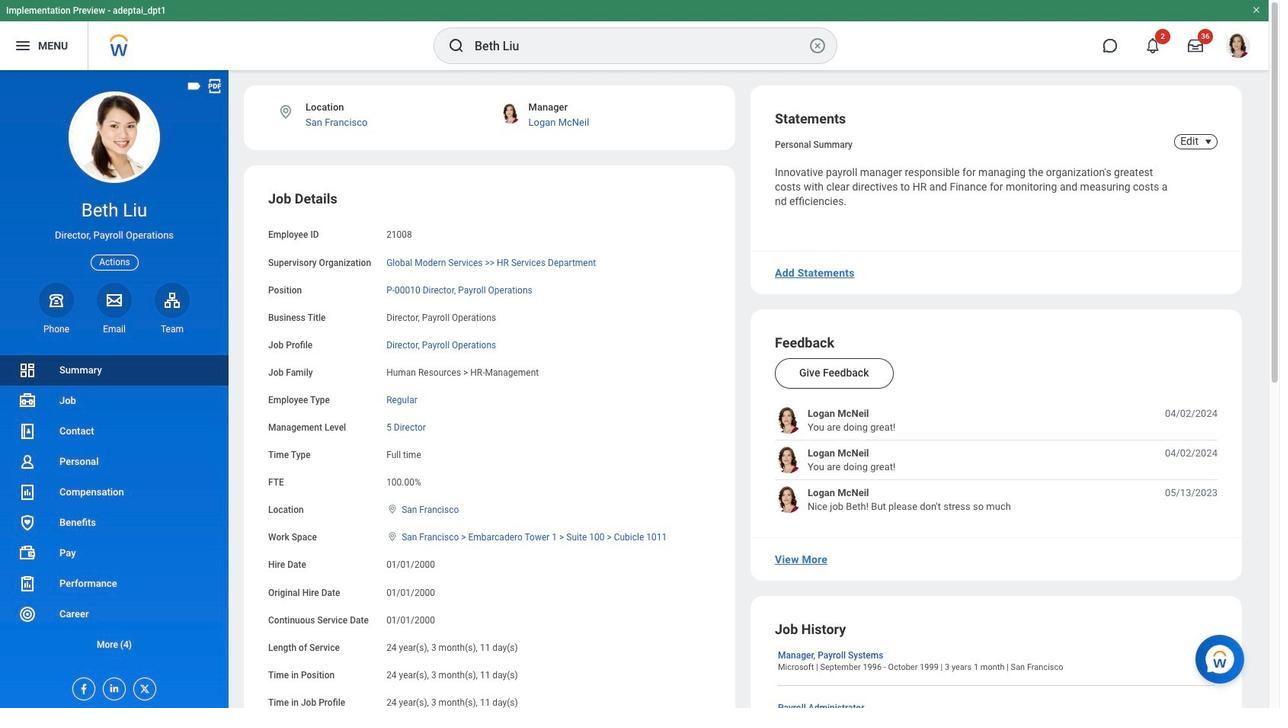 Task type: describe. For each thing, give the bounding box(es) containing it.
justify image
[[14, 37, 32, 55]]

0 horizontal spatial location image
[[277, 104, 294, 120]]

caret down image
[[1200, 136, 1218, 148]]

linkedin image
[[104, 678, 120, 694]]

x circle image
[[809, 37, 827, 55]]

view team image
[[163, 291, 181, 309]]

0 horizontal spatial list
[[0, 355, 229, 660]]

search image
[[447, 37, 466, 55]]

notifications large image
[[1146, 38, 1161, 53]]

career image
[[18, 605, 37, 623]]

navigation pane region
[[0, 70, 229, 708]]

view printable version (pdf) image
[[207, 78, 223, 95]]

1 vertical spatial location image
[[387, 532, 399, 542]]

3 employee's photo (logan mcneil) image from the top
[[775, 487, 802, 513]]

close environment banner image
[[1252, 5, 1261, 14]]

inbox large image
[[1188, 38, 1204, 53]]

1 employee's photo (logan mcneil) image from the top
[[775, 407, 802, 434]]

pay image
[[18, 544, 37, 563]]

personal summary element
[[775, 136, 853, 150]]

tag image
[[186, 78, 203, 95]]

mail image
[[105, 291, 123, 309]]



Task type: vqa. For each thing, say whether or not it's contained in the screenshot.
mail icon
yes



Task type: locate. For each thing, give the bounding box(es) containing it.
x image
[[134, 678, 151, 695]]

1 horizontal spatial list
[[775, 407, 1218, 513]]

full time element
[[387, 447, 421, 460]]

phone beth liu element
[[39, 323, 74, 335]]

1 horizontal spatial location image
[[387, 532, 399, 542]]

email beth liu element
[[97, 323, 132, 335]]

2 employee's photo (logan mcneil) image from the top
[[775, 447, 802, 474]]

facebook image
[[73, 678, 90, 695]]

list
[[0, 355, 229, 660], [775, 407, 1218, 513]]

0 vertical spatial employee's photo (logan mcneil) image
[[775, 407, 802, 434]]

job image
[[18, 392, 37, 410]]

employee's photo (logan mcneil) image
[[775, 407, 802, 434], [775, 447, 802, 474], [775, 487, 802, 513]]

banner
[[0, 0, 1269, 70]]

personal image
[[18, 453, 37, 471]]

benefits image
[[18, 514, 37, 532]]

team beth liu element
[[155, 323, 190, 335]]

location image
[[387, 504, 399, 515]]

contact image
[[18, 422, 37, 441]]

profile logan mcneil image
[[1226, 34, 1251, 61]]

1 vertical spatial employee's photo (logan mcneil) image
[[775, 447, 802, 474]]

summary image
[[18, 361, 37, 380]]

0 vertical spatial location image
[[277, 104, 294, 120]]

phone image
[[46, 291, 67, 309]]

compensation image
[[18, 483, 37, 502]]

group
[[268, 190, 711, 708]]

2 vertical spatial employee's photo (logan mcneil) image
[[775, 487, 802, 513]]

performance image
[[18, 575, 37, 593]]

location image
[[277, 104, 294, 120], [387, 532, 399, 542]]

Search Workday  search field
[[475, 29, 806, 63]]



